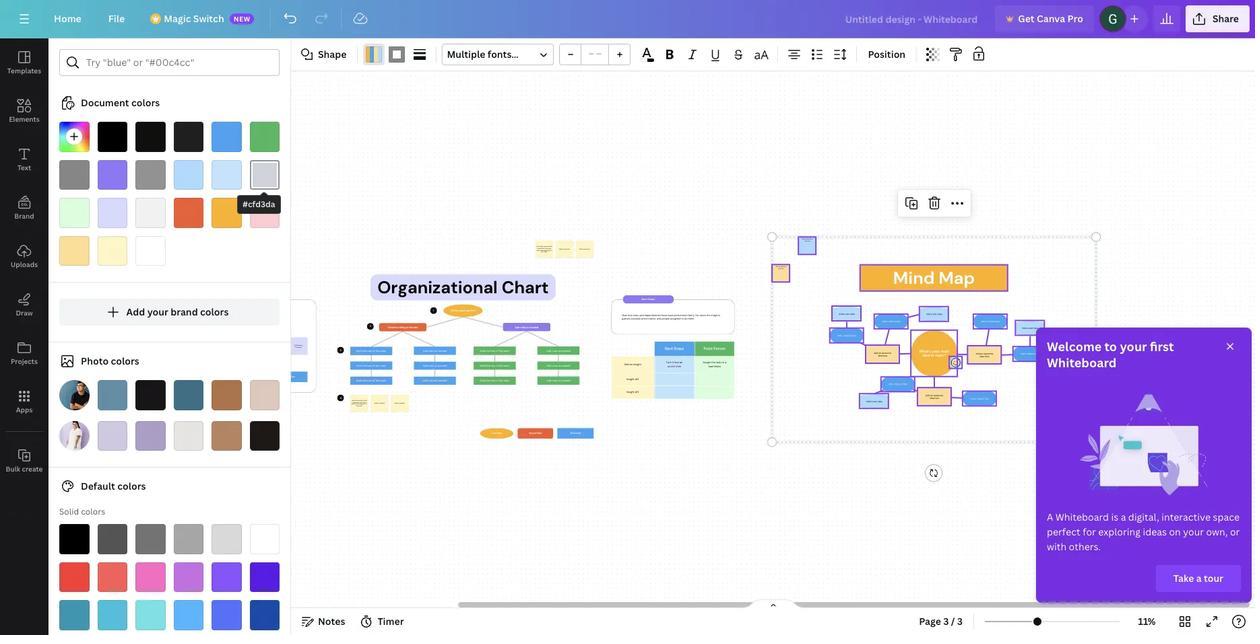 Task type: vqa. For each thing, say whether or not it's contained in the screenshot.
PERSONAL
no



Task type: locate. For each thing, give the bounding box(es) containing it.
canva
[[1037, 12, 1065, 25]]

0 horizontal spatial your
[[147, 306, 168, 319]]

insight #2
[[626, 378, 639, 381]]

royal blue #5271ff image
[[212, 601, 242, 631], [212, 601, 242, 631]]

document
[[81, 96, 129, 109]]

pink #ff66c4 image
[[135, 563, 165, 593]]

0 horizontal spatial add
[[126, 306, 145, 319]]

1 horizontal spatial 3
[[957, 616, 963, 629]]

a inside a whiteboard is a digital, interactive space perfect for exploring ideas on your own, or with others.
[[1121, 511, 1126, 524]]

your inside welcome to your first whiteboard
[[1120, 339, 1147, 355]]

get
[[1018, 12, 1034, 25]]

brand
[[14, 212, 34, 221]]

#cfd3da
[[243, 199, 275, 210]]

#2
[[635, 378, 639, 381]]

an right 'into'
[[680, 361, 682, 365]]

a left 'tour'
[[1196, 573, 1202, 585]]

1 insight from the top
[[626, 378, 634, 381]]

#316f86 image
[[173, 381, 203, 411], [173, 381, 203, 411]]

dark gray #545454 image
[[97, 525, 127, 555], [97, 525, 127, 555]]

add inside 'button'
[[126, 306, 145, 319]]

others.
[[1069, 541, 1101, 554]]

2 vertical spatial a
[[1196, 573, 1202, 585]]

colors
[[131, 96, 160, 109], [200, 306, 229, 319], [111, 355, 139, 368], [117, 480, 146, 493], [81, 507, 105, 518]]

#ffffff, #000000 image
[[640, 59, 654, 62]]

a right the is
[[1121, 511, 1126, 524]]

0 horizontal spatial a
[[725, 361, 726, 365]]

insight left #3
[[626, 391, 634, 394]]

add
[[126, 306, 145, 319], [624, 363, 629, 366]]

insight for insight #3
[[626, 391, 634, 394]]

add for add your brand colors
[[126, 306, 145, 319]]

#ba8360 image
[[212, 421, 242, 451], [212, 421, 242, 451]]

#d1c8e4 image
[[97, 421, 127, 451]]

draw button
[[0, 281, 49, 329]]

take
[[1173, 573, 1194, 585]]

1 vertical spatial your
[[1120, 339, 1147, 355]]

1 horizontal spatial your
[[1120, 339, 1147, 355]]

uploads button
[[0, 232, 49, 281]]

for
[[1083, 526, 1096, 539]]

gray #737373 image
[[135, 525, 165, 555]]

to right task
[[722, 361, 724, 365]]

page
[[919, 616, 941, 629]]

colors right document
[[131, 96, 160, 109]]

insight #3
[[626, 391, 639, 394]]

1 horizontal spatial to
[[1104, 339, 1117, 355]]

assign
[[703, 361, 711, 365]]

0 vertical spatial add
[[126, 306, 145, 319]]

– – number field
[[586, 47, 605, 63]]

gray #737373 image
[[135, 525, 165, 555]]

default
[[81, 480, 115, 493]]

coral red #ff5757 image
[[97, 563, 127, 593]]

2 3 from the left
[[957, 616, 963, 629]]

your down interactive
[[1183, 526, 1204, 539]]

add an insight turn it into an action item
[[624, 361, 682, 368]]

colors right the solid
[[81, 507, 105, 518]]

get canva pro
[[1018, 12, 1083, 25]]

uploads
[[11, 260, 38, 269]]

#d5fddb image
[[59, 198, 89, 228]]

home
[[54, 12, 81, 25]]

whiteboard
[[1047, 355, 1117, 371], [1055, 511, 1109, 524]]

elements
[[9, 115, 40, 124]]

2 insight from the top
[[626, 391, 634, 394]]

0 vertical spatial your
[[147, 306, 168, 319]]

#ae9dc7 image
[[135, 421, 165, 451]]

#bfe4ff image
[[212, 160, 242, 190]]

white #ffffff image
[[250, 525, 280, 555], [250, 525, 280, 555]]

#ffb001 image
[[212, 198, 242, 228], [212, 198, 242, 228]]

solid
[[59, 507, 79, 518]]

with
[[1047, 541, 1067, 554]]

#e2c7bc image
[[250, 381, 280, 411]]

insight for insight #2
[[626, 378, 634, 381]]

add a new color image
[[59, 122, 89, 152], [59, 122, 89, 152]]

colors right photo
[[111, 355, 139, 368]]

turquoise blue #5ce1e6 image
[[135, 601, 165, 631], [135, 601, 165, 631]]

11% button
[[1125, 612, 1169, 633]]

#a9daff image
[[173, 160, 203, 190], [173, 160, 203, 190]]

1 vertical spatial to
[[722, 361, 724, 365]]

#868686 image
[[59, 160, 89, 190], [59, 160, 89, 190]]

0 vertical spatial to
[[1104, 339, 1117, 355]]

group
[[559, 44, 631, 65]]

2 horizontal spatial your
[[1183, 526, 1204, 539]]

#f1f1f1 image
[[135, 198, 165, 228]]

main menu bar
[[0, 0, 1255, 38]]

solid colors
[[59, 507, 105, 518]]

elements button
[[0, 87, 49, 135]]

purple #8c52ff image
[[212, 563, 242, 593], [212, 563, 242, 593]]

a right task
[[725, 361, 726, 365]]

exploring
[[1098, 526, 1141, 539]]

light blue #38b6ff image
[[173, 601, 203, 631], [173, 601, 203, 631]]

#588ea5 image
[[97, 381, 127, 411], [97, 381, 127, 411]]

aqua blue #0cc0df image
[[97, 601, 127, 631]]

add inside add an insight turn it into an action item
[[624, 363, 629, 366]]

1 vertical spatial whiteboard
[[1055, 511, 1109, 524]]

timer
[[378, 616, 404, 629]]

pink #ff66c4 image
[[135, 563, 165, 593]]

1 vertical spatial insight
[[626, 391, 634, 394]]

#e7e4e3 image
[[173, 421, 203, 451]]

3 left /
[[943, 616, 949, 629]]

or
[[1230, 526, 1240, 539]]

#cfd3da image
[[250, 160, 280, 190], [250, 160, 280, 190]]

0 vertical spatial whiteboard
[[1047, 355, 1117, 371]]

light gray #d9d9d9 image
[[212, 525, 242, 555], [212, 525, 242, 555]]

timer button
[[356, 612, 409, 633]]

1 vertical spatial add
[[624, 363, 629, 366]]

an image of a hand placing a sticky note on a whiteboard image
[[1047, 382, 1241, 511]]

#d1c8e4 image
[[97, 421, 127, 451]]

templates
[[7, 66, 41, 75]]

#fff5c3 image
[[97, 236, 127, 266], [97, 236, 127, 266]]

#171517 image
[[135, 381, 165, 411]]

#171517 image
[[135, 381, 165, 411]]

#d7daff image
[[97, 198, 127, 228], [97, 198, 127, 228]]

#f1f1f1 image
[[135, 198, 165, 228]]

assign the task to a teammate
[[703, 361, 726, 368]]

#ffdc90 image
[[59, 236, 89, 266], [59, 236, 89, 266]]

position button
[[863, 44, 911, 65]]

magenta #cb6ce6 image
[[173, 563, 203, 593]]

1 horizontal spatial a
[[1121, 511, 1126, 524]]

photo
[[81, 355, 109, 368]]

#b27146 image
[[212, 381, 242, 411]]

0 horizontal spatial 3
[[943, 616, 949, 629]]

own,
[[1206, 526, 1228, 539]]

interactive
[[1162, 511, 1211, 524]]

add left brand
[[126, 306, 145, 319]]

next
[[665, 347, 673, 351]]

your left brand
[[147, 306, 168, 319]]

your left first
[[1120, 339, 1147, 355]]

steps
[[674, 347, 684, 351]]

photo colors
[[81, 355, 139, 368]]

add for add an insight turn it into an action item
[[624, 363, 629, 366]]

share button
[[1186, 5, 1250, 32]]

create
[[22, 465, 43, 474]]

a
[[725, 361, 726, 365], [1121, 511, 1126, 524], [1196, 573, 1202, 585]]

an left insight
[[630, 363, 632, 366]]

a inside button
[[1196, 573, 1202, 585]]

0 vertical spatial insight
[[626, 378, 634, 381]]

#1f1816 image
[[250, 421, 280, 451]]

#ffffff image
[[135, 236, 165, 266]]

dark turquoise #0097b2 image
[[59, 601, 89, 631]]

0 vertical spatial a
[[725, 361, 726, 365]]

to inside 'assign the task to a teammate'
[[722, 361, 724, 365]]

black #000000 image
[[59, 525, 89, 555], [59, 525, 89, 555]]

colors right default
[[117, 480, 146, 493]]

to
[[1104, 339, 1117, 355], [722, 361, 724, 365]]

insight left the #2
[[626, 378, 634, 381]]

fonts…
[[488, 48, 519, 61]]

an
[[680, 361, 682, 365], [630, 363, 632, 366]]

1 horizontal spatial add
[[624, 363, 629, 366]]

#f4592f image
[[173, 198, 203, 228]]

share
[[1213, 12, 1239, 25]]

get canva pro button
[[995, 5, 1094, 32]]

bright red #ff3131 image
[[59, 563, 89, 593], [59, 563, 89, 593]]

3 right /
[[957, 616, 963, 629]]

#929292 image
[[135, 160, 165, 190], [135, 160, 165, 190]]

0 horizontal spatial to
[[722, 361, 724, 365]]

#100f0d image
[[135, 122, 165, 152], [135, 122, 165, 152]]

side panel tab list
[[0, 38, 49, 486]]

add left insight
[[624, 363, 629, 366]]

first
[[1150, 339, 1174, 355]]

to right welcome
[[1104, 339, 1117, 355]]

colors right brand
[[200, 306, 229, 319]]

2 horizontal spatial a
[[1196, 573, 1202, 585]]

1 vertical spatial a
[[1121, 511, 1126, 524]]

colors for document colors
[[131, 96, 160, 109]]

to inside welcome to your first whiteboard
[[1104, 339, 1117, 355]]

2 vertical spatial your
[[1183, 526, 1204, 539]]

take a tour
[[1173, 573, 1223, 585]]

add your brand colors button
[[59, 299, 280, 326]]

your
[[147, 306, 168, 319], [1120, 339, 1147, 355], [1183, 526, 1204, 539]]



Task type: describe. For each thing, give the bounding box(es) containing it.
item
[[676, 365, 681, 368]]

teammate
[[708, 365, 721, 368]]

magic
[[164, 12, 191, 25]]

colors inside 'button'
[[200, 306, 229, 319]]

#202020 image
[[173, 122, 203, 152]]

cobalt blue #004aad image
[[250, 601, 280, 631]]

#e7e4e3 image
[[173, 421, 203, 451]]

#b27146 image
[[212, 381, 242, 411]]

#000000 image
[[97, 122, 127, 152]]

11%
[[1138, 616, 1156, 629]]

welcome
[[1047, 339, 1102, 355]]

default colors
[[81, 480, 146, 493]]

#ffb001, #35a1f4, #ffdc90, #a9daff image
[[366, 46, 382, 63]]

text button
[[0, 135, 49, 184]]

point
[[704, 347, 713, 351]]

magenta #cb6ce6 image
[[173, 563, 203, 593]]

#d5fddb image
[[59, 198, 89, 228]]

violet #5e17eb image
[[250, 563, 280, 593]]

multiple fonts…
[[447, 48, 519, 61]]

projects button
[[0, 329, 49, 378]]

switch
[[193, 12, 224, 25]]

Try "blue" or "#00c4cc" search field
[[86, 50, 271, 75]]

multiple fonts… button
[[442, 44, 554, 65]]

coral red #ff5757 image
[[97, 563, 127, 593]]

a whiteboard is a digital, interactive space perfect for exploring ideas on your own, or with others.
[[1047, 511, 1240, 554]]

#ffccd2 image
[[250, 198, 280, 228]]

perfect
[[1047, 526, 1080, 539]]

colors for default colors
[[117, 480, 146, 493]]

your inside 'button'
[[147, 306, 168, 319]]

notes
[[318, 616, 345, 629]]

ideas
[[1143, 526, 1167, 539]]

gray #a6a6a6 image
[[173, 525, 203, 555]]

#3ab85c image
[[250, 122, 280, 152]]

#ffccd2 image
[[250, 198, 280, 228]]

#8e77f8 image
[[97, 160, 127, 190]]

projects
[[11, 357, 38, 366]]

whiteboard inside welcome to your first whiteboard
[[1047, 355, 1117, 371]]

#202020 image
[[173, 122, 203, 152]]

digital,
[[1128, 511, 1159, 524]]

file button
[[98, 5, 136, 32]]

page 3 / 3 button
[[914, 612, 968, 633]]

your inside a whiteboard is a digital, interactive space perfect for exploring ideas on your own, or with others.
[[1183, 526, 1204, 539]]

text
[[17, 163, 31, 172]]

1 3 from the left
[[943, 616, 949, 629]]

action
[[667, 365, 675, 368]]

show pages image
[[741, 600, 805, 610]]

#ae9dc7 image
[[135, 421, 165, 451]]

next steps point person
[[665, 347, 725, 351]]

violet #5e17eb image
[[250, 563, 280, 593]]

page 3 / 3
[[919, 616, 963, 629]]

position
[[868, 48, 906, 61]]

space
[[1213, 511, 1240, 524]]

file
[[108, 12, 125, 25]]

pro
[[1067, 12, 1083, 25]]

colors for solid colors
[[81, 507, 105, 518]]

#ffb001, #35a1f4, #ffdc90, #a9daff image
[[366, 46, 382, 63]]

document colors
[[81, 96, 160, 109]]

shape
[[318, 48, 347, 61]]

draw
[[16, 309, 33, 318]]

on
[[1169, 526, 1181, 539]]

#1f1816 image
[[250, 421, 280, 451]]

task
[[716, 361, 721, 365]]

#868686 image
[[389, 46, 405, 63]]

#f4592f image
[[173, 198, 203, 228]]

/
[[951, 616, 955, 629]]

cobalt blue #004aad image
[[250, 601, 280, 631]]

person
[[713, 347, 725, 351]]

multiple
[[447, 48, 485, 61]]

#bfe4ff image
[[212, 160, 242, 190]]

welcome to your first whiteboard
[[1047, 339, 1174, 371]]

magic switch
[[164, 12, 224, 25]]

apps
[[16, 406, 33, 415]]

take a tour button
[[1156, 566, 1241, 593]]

#e2c7bc image
[[250, 381, 280, 411]]

1 horizontal spatial an
[[680, 361, 682, 365]]

it
[[672, 361, 674, 365]]

#35a1f4 image
[[212, 122, 242, 152]]

into
[[674, 361, 679, 365]]

turn
[[666, 361, 671, 365]]

the
[[711, 361, 715, 365]]

#000000 image
[[97, 122, 127, 152]]

aqua blue #0cc0df image
[[97, 601, 127, 631]]

dark turquoise #0097b2 image
[[59, 601, 89, 631]]

0 horizontal spatial an
[[630, 363, 632, 366]]

is
[[1111, 511, 1118, 524]]

#8e77f8 image
[[97, 160, 127, 190]]

new
[[234, 14, 250, 24]]

home link
[[43, 5, 92, 32]]

shape button
[[296, 44, 352, 65]]

canva assistant image
[[1216, 569, 1232, 585]]

whiteboard inside a whiteboard is a digital, interactive space perfect for exploring ideas on your own, or with others.
[[1055, 511, 1109, 524]]

#3ab85c image
[[250, 122, 280, 152]]

Design title text field
[[834, 5, 990, 32]]

bulk create
[[6, 465, 43, 474]]

add your brand colors
[[126, 306, 229, 319]]

a inside 'assign the task to a teammate'
[[725, 361, 726, 365]]

colors for photo colors
[[111, 355, 139, 368]]

#ffffff image
[[135, 236, 165, 266]]

bulk
[[6, 465, 20, 474]]

#3
[[635, 391, 639, 394]]

insight
[[633, 363, 641, 366]]

templates button
[[0, 38, 49, 87]]

apps button
[[0, 378, 49, 426]]

a
[[1047, 511, 1053, 524]]

#35a1f4 image
[[212, 122, 242, 152]]

gray #a6a6a6 image
[[173, 525, 203, 555]]

brand button
[[0, 184, 49, 232]]

brand
[[171, 306, 198, 319]]

bulk create button
[[0, 437, 49, 486]]



